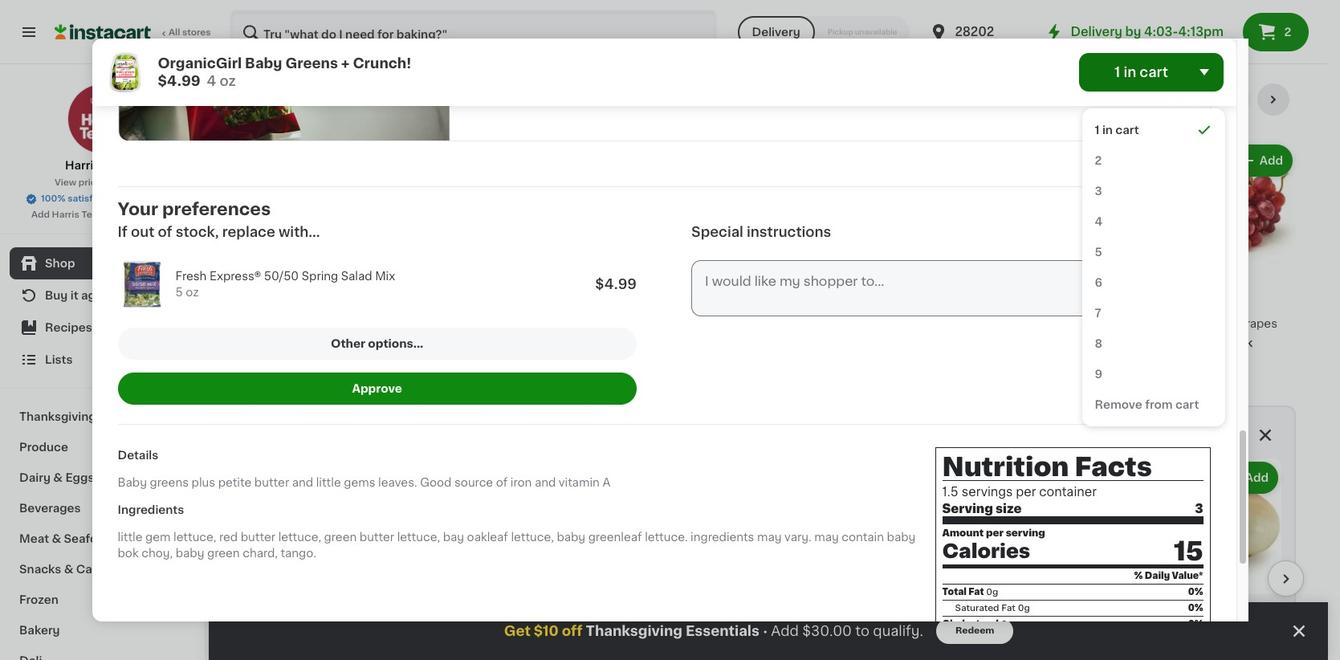 Task type: vqa. For each thing, say whether or not it's contained in the screenshot.
Crunch! inside the ORGANICGIRL BABY GREENS + CRUNCH! $4.99 4 OZ
yes



Task type: locate. For each thing, give the bounding box(es) containing it.
in down 'lemon'
[[597, 337, 608, 349]]

bag inside taylor farms® steakhouse wedge chopped salad kit bag
[[782, 66, 804, 77]]

chopped
[[1238, 34, 1291, 45], [773, 50, 825, 61], [1007, 50, 1060, 61]]

large up 'tomatoes'
[[849, 631, 881, 642]]

0 horizontal spatial -
[[320, 318, 325, 329]]

in down seedless
[[1208, 337, 1218, 349]]

0 vertical spatial organicgirl
[[158, 57, 242, 70]]

0 horizontal spatial green
[[207, 548, 240, 559]]

banana up 8
[[1086, 318, 1128, 329]]

taylor inside taylor to your tastes
[[463, 28, 508, 41]]

3 inside 2 3 4 5 6 7 8 9 remove from cart
[[1095, 186, 1103, 197]]

- right 7 on the right top of the page
[[1131, 318, 1136, 329]]

1 vertical spatial thanksgiving
[[586, 625, 683, 638]]

saturated
[[955, 604, 1000, 613]]

0 horizontal spatial delivery
[[752, 27, 801, 38]]

section containing 2
[[241, 406, 1304, 660]]

1 inside option
[[1095, 124, 1100, 136]]

harris down 100%
[[52, 210, 79, 219]]

teeter up policy
[[103, 160, 140, 171]]

stock inside red seedless grapes many in stock
[[1221, 337, 1253, 349]]

0% right 73
[[1189, 604, 1204, 613]]

$ inside $ 1 89
[[1001, 608, 1007, 618]]

0 left 80
[[413, 607, 427, 626]]

large red beefsteak tomatoes
[[849, 631, 967, 659]]

salad down wedge
[[730, 66, 761, 77]]

0 vertical spatial crunch!
[[353, 57, 411, 70]]

each down organic
[[1004, 334, 1032, 345]]

many inside small lemon many in stock
[[562, 337, 595, 349]]

0 vertical spatial 4
[[207, 75, 216, 88]]

$0.94 each (estimated) element
[[552, 601, 688, 629]]

0 horizontal spatial to
[[131, 210, 141, 219]]

lists
[[45, 354, 73, 365]]

1 vertical spatial &
[[52, 533, 61, 545]]

item carousel region
[[241, 84, 1296, 393], [255, 452, 1304, 660]]

each
[[328, 318, 356, 329], [1004, 334, 1032, 345]]

teeter down satisfaction
[[81, 210, 111, 219]]

shop link
[[10, 247, 195, 280]]

red left seedless
[[1157, 318, 1179, 329]]

farms® inside taylor farms® mediterranean crunch chopped salad kit
[[1000, 18, 1041, 29]]

salad left mix at the left top of page
[[341, 271, 372, 282]]

2 banana from the left
[[1086, 318, 1128, 329]]

option
[[1089, 115, 1219, 145]]

1 horizontal spatial 1
[[1095, 124, 1100, 136]]

essentials inside get $10 off thanksgiving essentials • add $30.00 to qualify.
[[686, 625, 760, 638]]

fresh for fresh express® 50/50 spring salad mix 5 oz
[[176, 271, 207, 282]]

(est.) up 7 on the right top of the page
[[1075, 294, 1102, 304]]

0.39 down the organic fresh banana - each
[[1041, 366, 1067, 378]]

0 vertical spatial many in stock
[[410, 353, 490, 365]]

thanksgiving inside get $10 off thanksgiving essentials • add $30.00 to qualify.
[[586, 625, 683, 638]]

fat
[[969, 588, 984, 597], [1002, 604, 1016, 613]]

delivery inside button
[[752, 27, 801, 38]]

1 and from the left
[[292, 477, 313, 488]]

1 horizontal spatial $4.99
[[595, 278, 637, 291]]

lettuce.
[[645, 532, 688, 543]]

each (est.) inside $0.73 each (estimated) 'element'
[[1189, 607, 1243, 617]]

$ inside the $ 0 94
[[556, 608, 562, 618]]

2 horizontal spatial to
[[856, 625, 870, 638]]

fresh inside fresh strawberries 16 oz container
[[394, 318, 425, 329]]

cart
[[1140, 66, 1169, 79], [1116, 124, 1140, 136], [1176, 399, 1199, 410]]

0 horizontal spatial red
[[884, 631, 907, 642]]

(est.) up 'beefsteak'
[[917, 607, 943, 617]]

fresh up 16
[[394, 318, 425, 329]]

essentials
[[99, 411, 158, 422], [686, 625, 760, 638]]

thanksgiving up "produce"
[[19, 411, 96, 422]]

$0.73 each (estimated) element
[[1146, 601, 1282, 629]]

taylor up mediterranean on the top right of the page
[[963, 18, 997, 29]]

fresh fruit
[[241, 91, 336, 108]]

to
[[511, 28, 526, 41], [131, 210, 141, 219], [856, 625, 870, 638]]

$ up 0mg
[[1001, 608, 1007, 618]]

1 horizontal spatial 0
[[562, 607, 576, 626]]

1 vertical spatial 5
[[176, 287, 183, 298]]

4
[[207, 75, 216, 88], [1095, 216, 1103, 227], [710, 607, 724, 626]]

3
[[1095, 186, 1103, 197], [1196, 503, 1204, 515]]

taylor farms® mediterranean crunch chopped salad kit
[[963, 18, 1060, 77]]

greens up fruit
[[286, 57, 338, 70]]

$ inside $ 0 73
[[1150, 608, 1156, 618]]

$ for $ 2 49
[[259, 608, 265, 618]]

facts
[[1075, 455, 1152, 481]]

large left ripe
[[851, 318, 883, 329]]

red seedless grapes many in stock
[[1157, 318, 1278, 349]]

save
[[143, 210, 164, 219]]

2 0% from the top
[[1189, 604, 1204, 613]]

1 horizontal spatial lb
[[1070, 366, 1080, 378]]

stock down container
[[458, 353, 490, 365]]

0 vertical spatial about
[[241, 350, 275, 361]]

to inside taylor to your tastes
[[511, 28, 526, 41]]

about 0.39 lb each inside product group
[[1004, 366, 1111, 378]]

fresh left 7 on the right top of the page
[[1052, 318, 1083, 329]]

chopped inside taylor farms® caesar chopped salad kit bag 11.15 oz
[[1238, 34, 1291, 45]]

salad inside taylor farms® steakhouse wedge chopped salad kit bag
[[730, 66, 761, 77]]

kit for taylor farms® steakhouse wedge chopped salad kit bag
[[764, 66, 779, 77]]

0 for $ 0 94
[[562, 607, 576, 626]]

0 horizontal spatial 3
[[1095, 186, 1103, 197]]

- down spring
[[320, 318, 325, 329]]

lettuce, left red
[[174, 532, 216, 543]]

taylor farms® steakhouse wedge chopped salad kit bag
[[730, 18, 825, 77]]

about down 'fresh banana - each'
[[241, 350, 275, 361]]

15
[[1174, 539, 1204, 565]]

1 0% from the top
[[1189, 588, 1204, 597]]

0 vertical spatial bag
[[1248, 50, 1270, 61]]

section inside main content
[[241, 406, 1304, 660]]

baby inside the organicgirl baby greens + crunch! $4.99 4 oz
[[245, 57, 282, 70]]

0 horizontal spatial greens
[[286, 57, 338, 70]]

0 vertical spatial fat
[[969, 588, 984, 597]]

each up qualify.
[[890, 607, 915, 617]]

view for view pricing policy
[[55, 178, 76, 187]]

main content containing 2
[[209, 64, 1329, 660]]

0% for total fat
[[1189, 588, 1204, 597]]

1 vertical spatial 0%
[[1189, 604, 1204, 613]]

taylor for taylor farms® steakhouse wedge chopped salad kit bag
[[730, 18, 764, 29]]

$ left 80
[[407, 608, 413, 618]]

1 down 1 in cart 'field'
[[1095, 124, 1100, 136]]

per up size
[[1016, 486, 1036, 498]]

& for meat
[[52, 533, 61, 545]]

greens
[[150, 477, 189, 488]]

0 vertical spatial about 0.39 lb each
[[241, 350, 348, 361]]

butter for red
[[241, 532, 276, 543]]

$0.55 element
[[546, 288, 686, 316]]

1 vertical spatial item carousel region
[[255, 452, 1304, 660]]

0 vertical spatial large
[[851, 318, 883, 329]]

list box
[[1082, 108, 1225, 427]]

stock inside small lemon many in stock
[[611, 337, 643, 349]]

sweet potato
[[552, 631, 628, 642]]

1 up view all (40+)
[[1115, 66, 1121, 79]]

many in stock down container
[[410, 353, 490, 365]]

cart up "view all (40+)" popup button
[[1140, 66, 1169, 79]]

red
[[1157, 318, 1179, 329], [884, 631, 907, 642]]

2 0 from the left
[[562, 607, 576, 626]]

& inside dairy & eggs "link"
[[53, 472, 63, 484]]

fat left 89
[[1002, 604, 1016, 613]]

each (est.) inside $0.80 each (estimated) element
[[449, 607, 502, 617]]

0 vertical spatial per
[[1016, 486, 1036, 498]]

4 $ from the left
[[1001, 608, 1007, 618]]

each (est.) up 7 on the right top of the page
[[1048, 294, 1102, 304]]

1 - from the left
[[320, 318, 325, 329]]

delivery for delivery by 4:03-4:13pm
[[1071, 26, 1123, 38]]

taylor up steakhouse
[[730, 18, 764, 29]]

kit inside taylor farms® steakhouse wedge chopped salad kit bag
[[764, 66, 779, 77]]

taylor inside taylor farms® mediterranean crunch chopped salad kit
[[963, 18, 997, 29]]

0 vertical spatial 1
[[1115, 66, 1121, 79]]

0 horizontal spatial cart
[[1116, 124, 1140, 136]]

0 horizontal spatial farms®
[[767, 18, 808, 29]]

stock down grapes
[[1221, 337, 1253, 349]]

fresh inside fresh express® 50/50 spring salad mix 5 oz
[[176, 271, 207, 282]]

1 horizontal spatial about 0.39 lb each
[[1004, 366, 1111, 378]]

many down seedless
[[1173, 337, 1205, 349]]

harris
[[65, 160, 100, 171], [52, 210, 79, 219]]

greens down get $10 off thanksgiving essentials • add $30.00 to qualify.
[[701, 647, 742, 659]]

0 vertical spatial 5
[[1095, 247, 1103, 258]]

2 horizontal spatial chopped
[[1238, 34, 1291, 45]]

1 horizontal spatial about
[[1004, 366, 1038, 378]]

1 vertical spatial 4
[[1095, 216, 1103, 227]]

add button
[[1230, 146, 1292, 175], [324, 463, 386, 492], [473, 463, 535, 492], [918, 463, 980, 492], [1067, 463, 1129, 492], [1215, 463, 1277, 492]]

None search field
[[230, 10, 717, 55]]

lemon
[[580, 318, 619, 329]]

$ for $ 0 94
[[556, 608, 562, 618]]

main content
[[209, 64, 1329, 660]]

1 horizontal spatial chopped
[[1007, 50, 1060, 61]]

delivery left by
[[1071, 26, 1123, 38]]

nutrition
[[943, 455, 1069, 481]]

1 horizontal spatial 0.39
[[1041, 366, 1067, 378]]

service type group
[[738, 16, 910, 48]]

0 horizontal spatial and
[[292, 477, 313, 488]]

beverages
[[19, 503, 81, 514]]

view inside popup button
[[1111, 94, 1139, 105]]

2 vertical spatial &
[[64, 564, 73, 575]]

94
[[577, 608, 590, 618]]

0 vertical spatial red
[[1157, 318, 1179, 329]]

1 vertical spatial about 0.39 lb each
[[1004, 366, 1111, 378]]

baby right contain
[[887, 532, 916, 543]]

essentials inside thanksgiving essentials link
[[99, 411, 158, 422]]

1 vertical spatial organicgirl
[[701, 631, 765, 642]]

1 in cart inside 'field'
[[1115, 66, 1169, 79]]

2 inside "element"
[[859, 607, 871, 626]]

raspberries
[[699, 318, 767, 329]]

fat for saturated
[[1002, 604, 1016, 613]]

(est.) right 73
[[1216, 607, 1243, 617]]

4 down the stores
[[207, 75, 216, 88]]

farms® up mediterranean on the top right of the page
[[1000, 18, 1041, 29]]

0 horizontal spatial little
[[118, 532, 143, 543]]

sweet
[[552, 631, 588, 642]]

0 horizontal spatial banana
[[275, 318, 317, 329]]

dairy & eggs
[[19, 472, 94, 484]]

$4.99 down all
[[158, 75, 200, 88]]

1 horizontal spatial red
[[1157, 318, 1179, 329]]

fresh left express®
[[176, 271, 207, 282]]

large for large red beefsteak tomatoes
[[849, 631, 881, 642]]

cholesterol
[[943, 620, 999, 629]]

buy it again link
[[10, 280, 195, 312]]

many down options...
[[410, 353, 442, 365]]

large inside large red beefsteak tomatoes
[[849, 631, 881, 642]]

+
[[341, 57, 350, 70], [745, 647, 752, 659]]

1 horizontal spatial 0g
[[1018, 604, 1030, 613]]

by
[[1126, 26, 1142, 38]]

taylor inside taylor farms® caesar chopped salad kit bag 11.15 oz
[[1196, 18, 1230, 29]]

3 farms® from the left
[[1232, 18, 1274, 29]]

0
[[413, 607, 427, 626], [562, 607, 576, 626], [1156, 607, 1170, 626]]

teeter
[[103, 160, 140, 171], [81, 210, 111, 219]]

petite
[[218, 477, 252, 488]]

1 vertical spatial your
[[118, 201, 158, 217]]

2 vertical spatial baby
[[768, 631, 797, 642]]

total
[[943, 588, 967, 597]]

it
[[70, 290, 78, 301]]

organicgirl inside the organicgirl baby greens + crunch! $4.99 4 oz
[[158, 57, 242, 70]]

taylor inside taylor farms® steakhouse wedge chopped salad kit bag
[[730, 18, 764, 29]]

- inside the organic fresh banana - each
[[1131, 318, 1136, 329]]

(est.) for $0.73 each (estimated) 'element'
[[1216, 607, 1243, 617]]

product group containing organic fresh banana - each
[[1004, 141, 1144, 380]]

0 left 73
[[1156, 607, 1170, 626]]

kit inside taylor farms® mediterranean crunch chopped salad kit
[[997, 66, 1012, 77]]

0 vertical spatial greens
[[286, 57, 338, 70]]

1 farms® from the left
[[767, 18, 808, 29]]

$ for $ 0 73
[[1150, 608, 1156, 618]]

1 vertical spatial to
[[131, 210, 141, 219]]

1 vertical spatial large
[[849, 631, 881, 642]]

0 horizontal spatial 0.39
[[278, 350, 304, 361]]

cart inside 2 3 4 5 6 7 8 9 remove from cart
[[1176, 399, 1199, 410]]

many in stock down 'fresh banana - each'
[[257, 369, 338, 381]]

3 $ from the left
[[556, 608, 562, 618]]

8
[[1095, 338, 1103, 349]]

0 vertical spatial 1 in cart
[[1115, 66, 1169, 79]]

1 $ from the left
[[259, 608, 265, 618]]

daily
[[1145, 572, 1170, 581]]

stock down 'lemon'
[[611, 337, 643, 349]]

product group containing 1
[[998, 459, 1133, 660]]

1 vertical spatial of
[[496, 477, 508, 488]]

& left the candy
[[64, 564, 73, 575]]

$10
[[534, 625, 559, 638]]

1 vertical spatial essentials
[[686, 625, 760, 638]]

about 0.39 lb each down 'fresh banana - each'
[[241, 350, 348, 361]]

1 horizontal spatial -
[[1131, 318, 1136, 329]]

greens
[[286, 57, 338, 70], [701, 647, 742, 659]]

(est.)
[[1075, 294, 1102, 304], [475, 607, 502, 617], [917, 607, 943, 617], [1216, 607, 1243, 617]]

3 0 from the left
[[1156, 607, 1170, 626]]

0 horizontal spatial $4.99
[[158, 75, 200, 88]]

about down organic
[[1004, 366, 1038, 378]]

your
[[529, 28, 562, 41], [118, 201, 158, 217]]

your inside taylor to your tastes
[[529, 28, 562, 41]]

dairy
[[19, 472, 51, 484]]

essentials left '•'
[[686, 625, 760, 638]]

baby inside 4 organicgirl baby greens + crunch!
[[768, 631, 797, 642]]

0 vertical spatial thanksgiving
[[19, 411, 96, 422]]

1 horizontal spatial view
[[1111, 94, 1139, 105]]

0 vertical spatial of
[[158, 226, 172, 238]]

add inside 'add harris teeter vic to save' link
[[31, 210, 50, 219]]

baby greens plus petite butter and little gems leaves.  good source of iron and vitamin a
[[118, 477, 611, 488]]

$ inside $ 2 49
[[259, 608, 265, 618]]

(est.) inside $2.10 each (estimated) "element"
[[917, 607, 943, 617]]

lb down 'fresh banana - each'
[[307, 350, 317, 361]]

0 vertical spatial 0g
[[987, 588, 999, 597]]

$ inside "$ 0 80"
[[407, 608, 413, 618]]

0 horizontal spatial essentials
[[99, 411, 158, 422]]

farms® inside taylor farms® steakhouse wedge chopped salad kit bag
[[767, 18, 808, 29]]

1 horizontal spatial cart
[[1140, 66, 1169, 79]]

harris up pricing
[[65, 160, 100, 171]]

farms® for caesar
[[1232, 18, 1274, 29]]

leaves.
[[378, 477, 417, 488]]

0 horizontal spatial organicgirl
[[158, 57, 242, 70]]

1 may from the left
[[757, 532, 782, 543]]

each up other
[[328, 318, 356, 329]]

0 vertical spatial baby
[[245, 57, 282, 70]]

1 horizontal spatial your
[[529, 28, 562, 41]]

cart inside option
[[1116, 124, 1140, 136]]

0g up 0mg
[[1018, 604, 1030, 613]]

each (est.) inside $2.10 each (estimated) "element"
[[890, 607, 943, 617]]

0 horizontal spatial of
[[158, 226, 172, 238]]

each right 73
[[1189, 607, 1214, 617]]

$ up $10
[[556, 608, 562, 618]]

100% satisfaction guarantee button
[[25, 190, 180, 206]]

taylor farms. taylor to you tastes. image
[[118, 0, 449, 140]]

0.39
[[278, 350, 304, 361], [1041, 366, 1067, 378]]

0 horizontal spatial bag
[[782, 66, 804, 77]]

0 vertical spatial 0%
[[1189, 588, 1204, 597]]

fresh down the organicgirl baby greens + crunch! $4.99 4 oz
[[241, 91, 291, 108]]

& left eggs
[[53, 472, 63, 484]]

2 horizontal spatial 1
[[1115, 66, 1121, 79]]

chopped inside taylor farms® steakhouse wedge chopped salad kit bag
[[773, 50, 825, 61]]

raspberries button
[[699, 141, 839, 348]]

2 button
[[1243, 13, 1309, 51]]

89
[[1017, 608, 1030, 618]]

3 0% from the top
[[1189, 620, 1204, 629]]

0 horizontal spatial fat
[[969, 588, 984, 597]]

in down view all (40+)
[[1103, 124, 1113, 136]]

delivery by 4:03-4:13pm
[[1071, 26, 1224, 38]]

fat up saturated
[[969, 588, 984, 597]]

in down container
[[445, 353, 455, 365]]

2 vertical spatial 4
[[710, 607, 724, 626]]

may left vary.
[[757, 532, 782, 543]]

1 horizontal spatial of
[[496, 477, 508, 488]]

& right meat
[[52, 533, 61, 545]]

snacks & candy
[[19, 564, 114, 575]]

large for large ripe avocado
[[851, 318, 883, 329]]

approve
[[352, 383, 402, 395]]

1 vertical spatial +
[[745, 647, 752, 659]]

stores
[[182, 28, 211, 37]]

gems
[[344, 477, 376, 488]]

baby right choy,
[[176, 548, 204, 559]]

iceberg lettuce
[[998, 631, 1088, 642]]

section
[[241, 406, 1304, 660]]

0.39 inside product group
[[1041, 366, 1067, 378]]

farms® up steakhouse
[[767, 18, 808, 29]]

green down red
[[207, 548, 240, 559]]

4 up 6
[[1095, 216, 1103, 227]]

red inside red seedless grapes many in stock
[[1157, 318, 1179, 329]]

product group
[[1004, 141, 1144, 380], [1157, 141, 1296, 354], [255, 459, 391, 660], [404, 459, 540, 660], [849, 459, 985, 660], [998, 459, 1133, 660], [1146, 459, 1282, 660]]

to inside get $10 off thanksgiving essentials • add $30.00 to qualify.
[[856, 625, 870, 638]]

0% right $ 0 73
[[1189, 620, 1204, 629]]

1 horizontal spatial little
[[316, 477, 341, 488]]

add inside get $10 off thanksgiving essentials • add $30.00 to qualify.
[[771, 625, 799, 638]]

banana down fresh express® 50/50 spring salad mix 5 oz
[[275, 318, 317, 329]]

servings
[[962, 486, 1013, 498]]

cart right from
[[1176, 399, 1199, 410]]

-
[[320, 318, 325, 329], [1131, 318, 1136, 329]]

2 $ from the left
[[407, 608, 413, 618]]

0 inside 'element'
[[1156, 607, 1170, 626]]

per for serving
[[986, 528, 1004, 538]]

2 vertical spatial 0%
[[1189, 620, 1204, 629]]

1 horizontal spatial delivery
[[1071, 26, 1123, 38]]

kit inside taylor farms® caesar chopped salad kit bag 11.15 oz
[[1230, 50, 1245, 61]]

essentials up details
[[99, 411, 158, 422]]

taylor up caesar
[[1196, 18, 1230, 29]]

all
[[169, 28, 180, 37]]

0 horizontal spatial 1
[[1007, 607, 1016, 626]]

in up view all (40+)
[[1124, 66, 1137, 79]]

2 - from the left
[[1131, 318, 1136, 329]]

1 horizontal spatial 5
[[1095, 247, 1103, 258]]

7
[[1095, 308, 1102, 319]]

frequently bought together
[[255, 430, 456, 443]]

0 vertical spatial green
[[324, 532, 357, 543]]

iceberg
[[998, 631, 1041, 642]]

each (est.) for $0.80 each (estimated) element
[[449, 607, 502, 617]]

salad inside taylor farms® mediterranean crunch chopped salad kit
[[963, 66, 994, 77]]

(est.) inside $0.80 each (estimated) element
[[475, 607, 502, 617]]

1 vertical spatial lb
[[1070, 366, 1080, 378]]

large inside 'button'
[[851, 318, 883, 329]]

salad inside fresh express® 50/50 spring salad mix 5 oz
[[341, 271, 372, 282]]

each inside 'element'
[[1189, 607, 1214, 617]]

lb
[[307, 350, 317, 361], [1070, 366, 1080, 378]]

4:13pm
[[1179, 26, 1224, 38]]

may right vary.
[[815, 532, 839, 543]]

1 in cart inside option
[[1095, 124, 1140, 136]]

taylor for taylor farms® caesar chopped salad kit bag 11.15 oz
[[1196, 18, 1230, 29]]

1 vertical spatial fat
[[1002, 604, 1016, 613]]

lettuce, right oakleaf
[[511, 532, 554, 543]]

cart inside 'field'
[[1140, 66, 1169, 79]]

0 horizontal spatial 0
[[413, 607, 427, 626]]

1 0 from the left
[[413, 607, 427, 626]]

express®
[[210, 271, 261, 282]]

stock,
[[176, 226, 219, 238]]

2 horizontal spatial 4
[[1095, 216, 1103, 227]]

4 inside 4 organicgirl baby greens + crunch!
[[710, 607, 724, 626]]

0g up the saturated fat 0g
[[987, 588, 999, 597]]

in
[[1124, 66, 1137, 79], [1103, 124, 1113, 136], [597, 337, 608, 349], [1208, 337, 1218, 349], [445, 353, 455, 365], [292, 369, 303, 381]]

lb left 9
[[1070, 366, 1080, 378]]

0 for $ 0 73
[[1156, 607, 1170, 626]]

tastes
[[463, 46, 510, 59]]

0 vertical spatial $4.99
[[158, 75, 200, 88]]

organicgirl inside 4 organicgirl baby greens + crunch!
[[701, 631, 765, 642]]

0% down value*
[[1189, 588, 1204, 597]]

2 farms® from the left
[[1000, 18, 1041, 29]]

1 vertical spatial greens
[[701, 647, 742, 659]]

0 horizontal spatial 5
[[176, 287, 183, 298]]

in inside red seedless grapes many in stock
[[1208, 337, 1218, 349]]

banana inside the organic fresh banana - each
[[1086, 318, 1128, 329]]

1 horizontal spatial green
[[324, 532, 357, 543]]

each (est.) right 80
[[449, 607, 502, 617]]

about 0.39 lb each down the organic fresh banana - each
[[1004, 366, 1111, 378]]

farms® inside taylor farms® caesar chopped salad kit bag 11.15 oz
[[1232, 18, 1274, 29]]

0%
[[1189, 588, 1204, 597], [1189, 604, 1204, 613], [1189, 620, 1204, 629]]

delivery inside "link"
[[1071, 26, 1123, 38]]

chopped inside taylor farms® mediterranean crunch chopped salad kit
[[1007, 50, 1060, 61]]

baby right '•'
[[768, 631, 797, 642]]

fresh
[[241, 91, 291, 108], [176, 271, 207, 282], [241, 318, 272, 329], [394, 318, 425, 329], [1052, 318, 1083, 329]]

& inside snacks & candy link
[[64, 564, 73, 575]]

chopped down mediterranean on the top right of the page
[[1007, 50, 1060, 61]]

other options... button
[[118, 328, 637, 360]]

(est.) inside $0.73 each (estimated) 'element'
[[1216, 607, 1243, 617]]

1 horizontal spatial per
[[1016, 486, 1036, 498]]

a
[[603, 477, 611, 488]]

1 horizontal spatial baby
[[245, 57, 282, 70]]

fresh inside the organic fresh banana - each
[[1052, 318, 1083, 329]]

1 horizontal spatial +
[[745, 647, 752, 659]]

4 left '•'
[[710, 607, 724, 626]]

kit down wedge
[[764, 66, 779, 77]]

5 $ from the left
[[1150, 608, 1156, 618]]

produce
[[19, 442, 68, 453]]

taylor up tastes
[[463, 28, 508, 41]]

all stores
[[169, 28, 211, 37]]

beverages link
[[10, 493, 195, 524]]

1 vertical spatial view
[[55, 178, 76, 187]]

thanksgiving down 94
[[586, 625, 683, 638]]

of down "save"
[[158, 226, 172, 238]]

eggs
[[65, 472, 94, 484]]

each (est.) up qualify.
[[890, 607, 943, 617]]



Task type: describe. For each thing, give the bounding box(es) containing it.
bakery
[[19, 625, 60, 636]]

$ for $ 1 89
[[1001, 608, 1007, 618]]

each (est.) for $2.10 each (estimated) "element"
[[890, 607, 943, 617]]

1 vertical spatial teeter
[[81, 210, 111, 219]]

oz inside taylor farms® caesar chopped salad kit bag 11.15 oz
[[1223, 66, 1236, 77]]

remove
[[1095, 399, 1143, 410]]

view all (40+) button
[[1105, 84, 1206, 116]]

item carousel region containing fresh fruit
[[241, 84, 1296, 393]]

9
[[1095, 369, 1103, 380]]

each inside "element"
[[890, 607, 915, 617]]

1 vertical spatial $4.99
[[595, 278, 637, 291]]

add button for large red beefsteak tomatoes
[[918, 463, 980, 492]]

each up the organic fresh banana - each
[[1048, 294, 1073, 304]]

1 lettuce, from the left
[[174, 532, 216, 543]]

farms® for steakhouse
[[767, 18, 808, 29]]

steakhouse
[[730, 34, 796, 45]]

% daily value*
[[1135, 572, 1204, 581]]

delivery for delivery
[[752, 27, 801, 38]]

0 horizontal spatial about
[[241, 350, 275, 361]]

seedless
[[1182, 318, 1234, 329]]

treatment tracker modal dialog
[[209, 602, 1329, 660]]

pricing
[[78, 178, 110, 187]]

16
[[394, 334, 406, 345]]

instacart logo image
[[55, 22, 151, 42]]

oz inside fresh express® 50/50 spring salad mix 5 oz
[[186, 287, 199, 298]]

11.15
[[1196, 66, 1220, 77]]

harris teeter logo image
[[67, 84, 138, 154]]

0g for total fat 0g
[[987, 588, 999, 597]]

& for snacks
[[64, 564, 73, 575]]

mediterranean
[[963, 34, 1045, 45]]

1 vertical spatial about
[[1004, 366, 1038, 378]]

ingredients
[[691, 532, 755, 543]]

chopped for taylor farms® steakhouse wedge chopped salad kit bag
[[773, 50, 825, 61]]

amount per serving
[[943, 528, 1046, 538]]

$30.00
[[803, 625, 852, 638]]

5 inside fresh express® 50/50 spring salad mix 5 oz
[[176, 287, 183, 298]]

2 horizontal spatial baby
[[887, 532, 916, 543]]

fresh strawberries 16 oz container
[[394, 318, 499, 345]]

$ 0 73
[[1150, 607, 1183, 626]]

$ for $ 0 80
[[407, 608, 413, 618]]

(est.) for $0.80 each (estimated) element
[[475, 607, 502, 617]]

candy
[[76, 564, 114, 575]]

kit for taylor farms® mediterranean crunch chopped salad kit
[[997, 66, 1012, 77]]

add button for red seedless grapes
[[1230, 146, 1292, 175]]

many inside red seedless grapes many in stock
[[1173, 337, 1205, 349]]

1 vertical spatial harris
[[52, 210, 79, 219]]

red
[[219, 532, 238, 543]]

0 for $ 0 80
[[413, 607, 427, 626]]

many down 'fresh banana - each'
[[257, 369, 289, 381]]

view pricing policy link
[[55, 177, 150, 190]]

(est.) for $2.10 each (estimated) "element"
[[917, 607, 943, 617]]

2 inside 2 3 4 5 6 7 8 9 remove from cart
[[1095, 155, 1102, 166]]

value*
[[1172, 572, 1204, 581]]

grapes
[[1237, 318, 1278, 329]]

per for container
[[1016, 486, 1036, 498]]

5 inside 2 3 4 5 6 7 8 9 remove from cart
[[1095, 247, 1103, 258]]

taylor farms® mediterranean crunch chopped salad kit link
[[844, 0, 1070, 99]]

0 vertical spatial little
[[316, 477, 341, 488]]

bag inside taylor farms® caesar chopped salad kit bag 11.15 oz
[[1248, 50, 1270, 61]]

to inside 'add harris teeter vic to save' link
[[131, 210, 141, 219]]

2 lettuce, from the left
[[278, 532, 321, 543]]

add button for 2
[[324, 463, 386, 492]]

view for view all (40+)
[[1111, 94, 1139, 105]]

shop
[[45, 258, 75, 269]]

+ inside 4 organicgirl baby greens + crunch!
[[745, 647, 752, 659]]

& for dairy
[[53, 472, 63, 484]]

100% satisfaction guarantee
[[41, 194, 170, 203]]

0 vertical spatial lb
[[307, 350, 317, 361]]

lettuce
[[1044, 631, 1088, 642]]

0 horizontal spatial baby
[[118, 477, 147, 488]]

chopped for taylor farms® mediterranean crunch chopped salad kit
[[1007, 50, 1060, 61]]

taylor for taylor to your tastes
[[463, 28, 508, 41]]

butter for petite
[[255, 477, 289, 488]]

fresh for fresh fruit
[[241, 91, 291, 108]]

frozen
[[19, 594, 58, 606]]

from
[[1146, 399, 1173, 410]]

other options...
[[331, 338, 424, 350]]

1 inside product group
[[1007, 607, 1016, 626]]

crunch! inside 4 organicgirl baby greens + crunch!
[[754, 647, 800, 659]]

each down other
[[320, 350, 348, 361]]

list box containing 1
[[1082, 108, 1225, 427]]

crunch! inside the organicgirl baby greens + crunch! $4.99 4 oz
[[353, 57, 411, 70]]

fresh for fresh banana - each
[[241, 318, 272, 329]]

gem
[[145, 532, 171, 543]]

harris teeter link
[[65, 84, 140, 173]]

redeem
[[956, 627, 995, 635]]

0 horizontal spatial many in stock
[[257, 369, 338, 381]]

fresh for fresh strawberries 16 oz container
[[394, 318, 425, 329]]

details
[[118, 450, 158, 461]]

2 3 4 5 6 7 8 9 remove from cart
[[1095, 155, 1199, 410]]

fat for total
[[969, 588, 984, 597]]

$2.10 each (estimated) element
[[849, 601, 985, 629]]

organic
[[1004, 318, 1049, 329]]

buy it again
[[45, 290, 113, 301]]

plus
[[192, 477, 215, 488]]

vary.
[[785, 532, 812, 543]]

1 inside 1 in cart 'field'
[[1115, 66, 1121, 79]]

$4.99 per pound element
[[1157, 288, 1296, 316]]

add button for iceberg lettuce
[[1067, 463, 1129, 492]]

all
[[1142, 94, 1155, 105]]

0 vertical spatial 0.39
[[278, 350, 304, 361]]

$ 2 49
[[259, 607, 292, 626]]

salad inside taylor farms® caesar chopped salad kit bag 11.15 oz
[[1196, 50, 1227, 61]]

0g for saturated fat 0g
[[1018, 604, 1030, 613]]

greens inside 4 organicgirl baby greens + crunch!
[[701, 647, 742, 659]]

0 vertical spatial each
[[328, 318, 356, 329]]

again
[[81, 290, 113, 301]]

0 horizontal spatial your
[[118, 201, 158, 217]]

thanksgiving essentials link
[[10, 402, 195, 432]]

2 and from the left
[[535, 477, 556, 488]]

product group containing add
[[1157, 141, 1296, 354]]

redeem button
[[936, 618, 1014, 644]]

greenleaf
[[589, 532, 642, 543]]

each (est.) for $0.73 each (estimated) 'element'
[[1189, 607, 1243, 617]]

red inside large red beefsteak tomatoes
[[884, 631, 907, 642]]

2 inside button
[[1285, 27, 1292, 38]]

0 vertical spatial harris
[[65, 160, 100, 171]]

fresh express® 50/50 spring salad mix 5 oz
[[176, 271, 395, 298]]

small
[[546, 318, 577, 329]]

together
[[393, 430, 456, 443]]

100%
[[41, 194, 65, 203]]

each inside the organic fresh banana - each
[[1004, 334, 1032, 345]]

approve button
[[118, 373, 637, 405]]

$ 0 94
[[556, 607, 590, 626]]

3 lettuce, from the left
[[397, 532, 440, 543]]

greens inside the organicgirl baby greens + crunch! $4.99 4 oz
[[286, 57, 338, 70]]

4 inside 2 3 4 5 6 7 8 9 remove from cart
[[1095, 216, 1103, 227]]

(40+)
[[1158, 94, 1189, 105]]

oz inside fresh strawberries 16 oz container
[[409, 334, 422, 345]]

good
[[420, 477, 452, 488]]

add harris teeter vic to save link
[[31, 209, 174, 222]]

1 in cart field
[[1079, 53, 1224, 92]]

option containing 1
[[1089, 115, 1219, 145]]

in inside small lemon many in stock
[[597, 337, 608, 349]]

0 horizontal spatial thanksgiving
[[19, 411, 96, 422]]

total fat 0g
[[943, 588, 999, 597]]

vic
[[113, 210, 129, 219]]

0 horizontal spatial baby
[[176, 548, 204, 559]]

meat & seafood link
[[10, 524, 195, 554]]

produce link
[[10, 432, 195, 463]]

1 banana from the left
[[275, 318, 317, 329]]

wedge
[[730, 50, 770, 61]]

4 inside the organicgirl baby greens + crunch! $4.99 4 oz
[[207, 75, 216, 88]]

each down 8
[[1083, 366, 1111, 378]]

$0.80 each (estimated) element
[[404, 601, 540, 629]]

add harris teeter vic to save
[[31, 210, 164, 219]]

farms® for mediterranean
[[1000, 18, 1041, 29]]

1 vertical spatial 3
[[1196, 503, 1204, 515]]

28202
[[955, 26, 995, 38]]

cholesterol 0mg
[[943, 620, 1022, 629]]

serving
[[943, 503, 993, 515]]

I would like my shopper to... text field
[[692, 261, 1211, 317]]

in down 'fresh banana - each'
[[292, 369, 303, 381]]

view all (40+)
[[1111, 94, 1189, 105]]

strawberries
[[428, 318, 499, 329]]

potato
[[590, 631, 628, 642]]

taylor to your tastes link
[[463, 0, 608, 108]]

4:03-
[[1145, 26, 1179, 38]]

1 horizontal spatial many in stock
[[410, 353, 490, 365]]

fresh express® 50/50 spring salad mix image
[[118, 261, 166, 309]]

0 vertical spatial teeter
[[103, 160, 140, 171]]

little inside little gem lettuce, red butter lettuce, green butter lettuce, bay oakleaf lettuce, baby greenleaf lettuce. ingredients may vary. may contain baby bok choy, baby green chard, tango.
[[118, 532, 143, 543]]

in inside 'field'
[[1124, 66, 1137, 79]]

1 horizontal spatial baby
[[557, 532, 586, 543]]

serving
[[1006, 528, 1046, 538]]

organic fresh banana - each
[[1004, 318, 1136, 345]]

73
[[1171, 608, 1183, 618]]

stock down other
[[305, 369, 338, 381]]

%
[[1135, 572, 1143, 581]]

butter down the baby greens plus petite butter and little gems leaves.  good source of iron and vitamin a
[[360, 532, 394, 543]]

$4.99 inside the organicgirl baby greens + crunch! $4.99 4 oz
[[158, 75, 200, 88]]

+ inside the organicgirl baby greens + crunch! $4.99 4 oz
[[341, 57, 350, 70]]

0% for cholesterol
[[1189, 620, 1204, 629]]

recipes
[[45, 322, 92, 333]]

taylor farms® caesar chopped salad kit bag 11.15 oz
[[1196, 18, 1291, 77]]

taylor for taylor farms® mediterranean crunch chopped salad kit
[[963, 18, 997, 29]]

4 lettuce, from the left
[[511, 532, 554, 543]]

oz inside the organicgirl baby greens + crunch! $4.99 4 oz
[[220, 75, 236, 88]]

qualify.
[[873, 625, 924, 638]]

2 may from the left
[[815, 532, 839, 543]]

little gem lettuce, red butter lettuce, green butter lettuce, bay oakleaf lettuce, baby greenleaf lettuce. ingredients may vary. may contain baby bok choy, baby green chard, tango.
[[118, 532, 916, 559]]

each (est.) inside product group
[[1048, 294, 1102, 304]]

size
[[996, 503, 1022, 515]]

28202 button
[[930, 10, 1026, 55]]

item carousel region containing 2
[[255, 452, 1304, 660]]

if out of stock, replace with...
[[118, 226, 320, 238]]

1 vertical spatial green
[[207, 548, 240, 559]]

if
[[118, 226, 128, 238]]

80
[[429, 608, 442, 618]]

special instructions
[[692, 226, 832, 238]]

each right 80
[[449, 607, 473, 617]]



